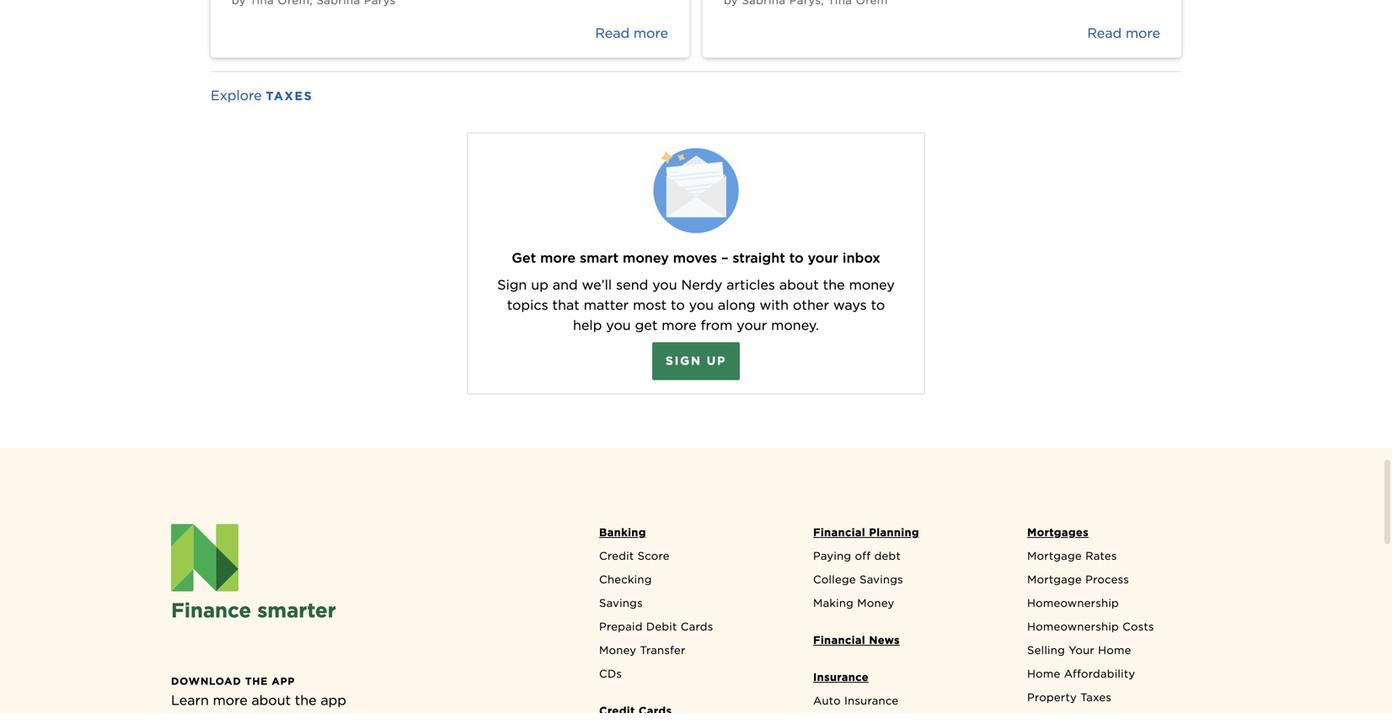 Task type: describe. For each thing, give the bounding box(es) containing it.
sign for sign up and we'll send you nerdy articles about the money topics that matter most to you along with other ways to help you get more from your money.
[[497, 277, 527, 293]]

nerdwallet home page image
[[171, 525, 239, 592]]

sign up
[[666, 354, 727, 368]]

making
[[813, 597, 854, 610]]

auto
[[813, 695, 841, 708]]

0 horizontal spatial savings
[[599, 597, 643, 610]]

affordability
[[1064, 668, 1136, 681]]

moves
[[673, 250, 717, 266]]

paying
[[813, 550, 852, 563]]

get more smart money moves – straight to your inbox
[[512, 250, 881, 266]]

news
[[869, 634, 900, 647]]

matter
[[584, 297, 629, 314]]

financial for financial planning
[[813, 526, 866, 539]]

that
[[552, 297, 580, 314]]

mortgage process
[[1027, 574, 1129, 587]]

checking link
[[591, 572, 793, 595]]

checking
[[599, 574, 652, 587]]

sign for sign up
[[666, 354, 702, 368]]

score
[[638, 550, 670, 563]]

auto insurance
[[813, 695, 899, 708]]

up for sign up and we'll send you nerdy articles about the money topics that matter most to you along with other ways to help you get more from your money.
[[531, 277, 549, 293]]

credit
[[599, 550, 634, 563]]

2 read more link from the left
[[703, 0, 1182, 58]]

homeownership for homeownership costs
[[1027, 621, 1119, 634]]

paying off debt
[[813, 550, 901, 563]]

paying off debt link
[[805, 548, 1007, 572]]

1 vertical spatial the
[[245, 676, 268, 688]]

homeownership for homeownership
[[1027, 597, 1119, 610]]

explore
[[211, 87, 262, 104]]

financial for financial news
[[813, 634, 866, 647]]

mortgage rates link
[[1019, 548, 1221, 572]]

money.
[[771, 317, 819, 334]]

smart
[[580, 250, 619, 266]]

college
[[813, 574, 856, 587]]

prepaid debit cards
[[599, 621, 713, 634]]

other
[[793, 297, 829, 314]]

credit score
[[599, 550, 670, 563]]

read more for 2nd the read more link from the right
[[595, 25, 668, 41]]

homeownership costs link
[[1019, 619, 1221, 643]]

costs
[[1123, 621, 1154, 634]]

making money link
[[805, 595, 1007, 619]]

prepaid debit cards link
[[591, 619, 793, 643]]

download the app learn more about the app
[[171, 676, 346, 709]]

mortgage for mortgage rates
[[1027, 550, 1082, 563]]

making money
[[813, 597, 895, 610]]

from
[[701, 317, 733, 334]]

insurance link
[[805, 670, 1007, 693]]

financial planning
[[813, 526, 919, 539]]

taxes for property
[[1081, 691, 1112, 705]]

explore taxes
[[211, 87, 313, 104]]

finance
[[171, 599, 251, 623]]

home inside home affordability link
[[1027, 668, 1061, 681]]

banking
[[599, 526, 646, 539]]

along
[[718, 297, 756, 314]]

about inside download the app learn more about the app
[[252, 693, 291, 709]]

send
[[616, 277, 648, 293]]

articles
[[727, 277, 775, 293]]

process
[[1086, 574, 1129, 587]]

credit score link
[[591, 548, 793, 572]]

planning
[[869, 526, 919, 539]]

college savings
[[813, 574, 903, 587]]

your inside sign up and we'll send you nerdy articles about the money topics that matter most to you along with other ways to help you get more from your money.
[[737, 317, 767, 334]]

1 read from the left
[[595, 25, 630, 41]]

get
[[635, 317, 658, 334]]

home affordability link
[[1019, 666, 1221, 690]]

savings link
[[591, 595, 793, 619]]

most
[[633, 297, 667, 314]]

nerdy
[[681, 277, 722, 293]]

more inside sign up and we'll send you nerdy articles about the money topics that matter most to you along with other ways to help you get more from your money.
[[662, 317, 697, 334]]



Task type: locate. For each thing, give the bounding box(es) containing it.
up for sign up
[[707, 354, 727, 368]]

taxes right 'explore'
[[266, 89, 313, 103]]

1 vertical spatial money
[[599, 644, 637, 657]]

to right ways
[[871, 297, 885, 314]]

1 horizontal spatial home
[[1098, 644, 1132, 657]]

1 horizontal spatial app
[[321, 693, 346, 709]]

2 homeownership from the top
[[1027, 621, 1119, 634]]

1 vertical spatial you
[[689, 297, 714, 314]]

0 horizontal spatial money
[[623, 250, 669, 266]]

you up most
[[653, 277, 677, 293]]

homeownership link
[[1019, 595, 1221, 619]]

selling your home link
[[1019, 643, 1221, 666]]

homeownership
[[1027, 597, 1119, 610], [1027, 621, 1119, 634]]

2 financial from the top
[[813, 634, 866, 647]]

savings up prepaid
[[599, 597, 643, 610]]

1 horizontal spatial savings
[[860, 574, 903, 587]]

topics
[[507, 297, 548, 314]]

about right learn
[[252, 693, 291, 709]]

money
[[623, 250, 669, 266], [849, 277, 895, 293]]

0 vertical spatial money
[[857, 597, 895, 610]]

auto insurance link
[[805, 693, 1007, 714]]

money down inbox
[[849, 277, 895, 293]]

your
[[1069, 644, 1095, 657]]

2 vertical spatial you
[[606, 317, 631, 334]]

2 horizontal spatial to
[[871, 297, 885, 314]]

1 vertical spatial sign
[[666, 354, 702, 368]]

we'll
[[582, 277, 612, 293]]

1 read more from the left
[[595, 25, 668, 41]]

1 vertical spatial homeownership
[[1027, 621, 1119, 634]]

insurance down "insurance" link at the bottom of page
[[844, 695, 899, 708]]

home inside selling your home 'link'
[[1098, 644, 1132, 657]]

your left inbox
[[808, 250, 839, 266]]

1 horizontal spatial sign
[[666, 354, 702, 368]]

rates
[[1086, 550, 1117, 563]]

0 vertical spatial home
[[1098, 644, 1132, 657]]

0 horizontal spatial read more link
[[211, 0, 689, 58]]

money up "send"
[[623, 250, 669, 266]]

sign up topics
[[497, 277, 527, 293]]

1 horizontal spatial to
[[789, 250, 804, 266]]

0 vertical spatial money
[[623, 250, 669, 266]]

ways
[[833, 297, 867, 314]]

and
[[553, 277, 578, 293]]

0 horizontal spatial about
[[252, 693, 291, 709]]

1 horizontal spatial read more
[[1087, 25, 1161, 41]]

1 vertical spatial about
[[252, 693, 291, 709]]

you down nerdy
[[689, 297, 714, 314]]

money inside sign up and we'll send you nerdy articles about the money topics that matter most to you along with other ways to help you get more from your money.
[[849, 277, 895, 293]]

1 vertical spatial home
[[1027, 668, 1061, 681]]

0 vertical spatial up
[[531, 277, 549, 293]]

money transfer link
[[591, 643, 793, 666]]

0 horizontal spatial up
[[531, 277, 549, 293]]

up up topics
[[531, 277, 549, 293]]

with
[[760, 297, 789, 314]]

0 vertical spatial taxes
[[266, 89, 313, 103]]

2 vertical spatial the
[[295, 693, 317, 709]]

0 vertical spatial insurance
[[813, 671, 869, 684]]

you
[[653, 277, 677, 293], [689, 297, 714, 314], [606, 317, 631, 334]]

mortgage down mortgage rates
[[1027, 574, 1082, 587]]

selling
[[1027, 644, 1065, 657]]

financial news
[[813, 634, 900, 647]]

1 vertical spatial up
[[707, 354, 727, 368]]

1 horizontal spatial the
[[295, 693, 317, 709]]

download
[[171, 676, 241, 688]]

you down matter
[[606, 317, 631, 334]]

read more
[[595, 25, 668, 41], [1087, 25, 1161, 41]]

learn more about the app link
[[171, 693, 346, 709]]

to
[[789, 250, 804, 266], [671, 297, 685, 314], [871, 297, 885, 314]]

more inside download the app learn more about the app
[[213, 693, 248, 709]]

cds
[[599, 668, 622, 681]]

home down homeownership costs link
[[1098, 644, 1132, 657]]

to right most
[[671, 297, 685, 314]]

taxes inside explore taxes
[[266, 89, 313, 103]]

mortgages
[[1027, 526, 1089, 539]]

financial up paying
[[813, 526, 866, 539]]

banking link
[[591, 525, 793, 548]]

mortgages link
[[1019, 525, 1221, 548]]

1 horizontal spatial you
[[653, 277, 677, 293]]

homeownership inside homeownership link
[[1027, 597, 1119, 610]]

mortgage down mortgages
[[1027, 550, 1082, 563]]

property taxes
[[1027, 691, 1112, 705]]

1 horizontal spatial taxes
[[1081, 691, 1112, 705]]

get
[[512, 250, 536, 266]]

straight
[[733, 250, 785, 266]]

1 horizontal spatial money
[[849, 277, 895, 293]]

up down from
[[707, 354, 727, 368]]

1 horizontal spatial up
[[707, 354, 727, 368]]

1 vertical spatial mortgage
[[1027, 574, 1082, 587]]

debit
[[646, 621, 677, 634]]

homeownership costs
[[1027, 621, 1154, 634]]

2 horizontal spatial the
[[823, 277, 845, 293]]

money down college savings
[[857, 597, 895, 610]]

money
[[857, 597, 895, 610], [599, 644, 637, 657]]

mortgage process link
[[1019, 572, 1221, 595]]

sign
[[497, 277, 527, 293], [666, 354, 702, 368]]

0 vertical spatial about
[[779, 277, 819, 293]]

0 vertical spatial your
[[808, 250, 839, 266]]

1 vertical spatial taxes
[[1081, 691, 1112, 705]]

debt
[[874, 550, 901, 563]]

transfer
[[640, 644, 686, 657]]

taxes for explore
[[266, 89, 313, 103]]

1 mortgage from the top
[[1027, 550, 1082, 563]]

off
[[855, 550, 871, 563]]

1 vertical spatial money
[[849, 277, 895, 293]]

1 vertical spatial savings
[[599, 597, 643, 610]]

the
[[823, 277, 845, 293], [245, 676, 268, 688], [295, 693, 317, 709]]

taxes down affordability
[[1081, 691, 1112, 705]]

home down selling
[[1027, 668, 1061, 681]]

read more for first the read more link from right
[[1087, 25, 1161, 41]]

0 vertical spatial the
[[823, 277, 845, 293]]

1 vertical spatial your
[[737, 317, 767, 334]]

financial planning link
[[805, 525, 1007, 548]]

0 vertical spatial sign
[[497, 277, 527, 293]]

home affordability
[[1027, 668, 1136, 681]]

property taxes link
[[1019, 690, 1221, 713]]

about up other
[[779, 277, 819, 293]]

0 horizontal spatial app
[[272, 676, 295, 688]]

inbox
[[843, 250, 881, 266]]

0 horizontal spatial read more
[[595, 25, 668, 41]]

0 horizontal spatial you
[[606, 317, 631, 334]]

0 vertical spatial financial
[[813, 526, 866, 539]]

financial news link
[[805, 632, 1007, 656]]

1 homeownership from the top
[[1027, 597, 1119, 610]]

prepaid
[[599, 621, 643, 634]]

0 vertical spatial app
[[272, 676, 295, 688]]

learn
[[171, 693, 209, 709]]

mortgage for mortgage process
[[1027, 574, 1082, 587]]

0 horizontal spatial read
[[595, 25, 630, 41]]

sign down from
[[666, 354, 702, 368]]

homeownership inside homeownership costs link
[[1027, 621, 1119, 634]]

1 horizontal spatial about
[[779, 277, 819, 293]]

smarter
[[257, 599, 336, 623]]

college savings link
[[805, 572, 1007, 595]]

money transfer
[[599, 644, 686, 657]]

0 vertical spatial you
[[653, 277, 677, 293]]

help
[[573, 317, 602, 334]]

insurance
[[813, 671, 869, 684], [844, 695, 899, 708]]

savings down debt
[[860, 574, 903, 587]]

more
[[634, 25, 668, 41], [1126, 25, 1161, 41], [540, 250, 576, 266], [662, 317, 697, 334], [213, 693, 248, 709]]

2 read from the left
[[1087, 25, 1122, 41]]

1 horizontal spatial your
[[808, 250, 839, 266]]

2 read more from the left
[[1087, 25, 1161, 41]]

property
[[1027, 691, 1077, 705]]

read more link
[[211, 0, 689, 58], [703, 0, 1182, 58]]

read
[[595, 25, 630, 41], [1087, 25, 1122, 41]]

up inside sign up and we'll send you nerdy articles about the money topics that matter most to you along with other ways to help you get more from your money.
[[531, 277, 549, 293]]

0 horizontal spatial your
[[737, 317, 767, 334]]

app
[[272, 676, 295, 688], [321, 693, 346, 709]]

1 read more link from the left
[[211, 0, 689, 58]]

0 horizontal spatial sign
[[497, 277, 527, 293]]

1 vertical spatial app
[[321, 693, 346, 709]]

cds link
[[591, 666, 793, 690]]

mortgage rates
[[1027, 550, 1117, 563]]

your down the along
[[737, 317, 767, 334]]

0 horizontal spatial money
[[599, 644, 637, 657]]

financial
[[813, 526, 866, 539], [813, 634, 866, 647]]

finance smarter
[[171, 599, 336, 623]]

insurance inside 'link'
[[844, 695, 899, 708]]

2 horizontal spatial you
[[689, 297, 714, 314]]

home
[[1098, 644, 1132, 657], [1027, 668, 1061, 681]]

0 vertical spatial mortgage
[[1027, 550, 1082, 563]]

about
[[779, 277, 819, 293], [252, 693, 291, 709]]

selling your home
[[1027, 644, 1132, 657]]

0 vertical spatial savings
[[860, 574, 903, 587]]

1 horizontal spatial read
[[1087, 25, 1122, 41]]

0 horizontal spatial to
[[671, 297, 685, 314]]

1 vertical spatial financial
[[813, 634, 866, 647]]

about inside sign up and we'll send you nerdy articles about the money topics that matter most to you along with other ways to help you get more from your money.
[[779, 277, 819, 293]]

1 financial from the top
[[813, 526, 866, 539]]

homeownership down the 'mortgage process'
[[1027, 597, 1119, 610]]

sign up link
[[652, 343, 740, 381]]

sign up and we'll send you nerdy articles about the money topics that matter most to you along with other ways to help you get more from your money.
[[497, 277, 895, 334]]

money down prepaid
[[599, 644, 637, 657]]

0 horizontal spatial the
[[245, 676, 268, 688]]

0 horizontal spatial home
[[1027, 668, 1061, 681]]

cards
[[681, 621, 713, 634]]

financial down making
[[813, 634, 866, 647]]

–
[[721, 250, 729, 266]]

2 mortgage from the top
[[1027, 574, 1082, 587]]

1 horizontal spatial money
[[857, 597, 895, 610]]

insurance up auto
[[813, 671, 869, 684]]

the inside sign up and we'll send you nerdy articles about the money topics that matter most to you along with other ways to help you get more from your money.
[[823, 277, 845, 293]]

homeownership up selling your home
[[1027, 621, 1119, 634]]

1 vertical spatial insurance
[[844, 695, 899, 708]]

0 horizontal spatial taxes
[[266, 89, 313, 103]]

0 vertical spatial homeownership
[[1027, 597, 1119, 610]]

1 horizontal spatial read more link
[[703, 0, 1182, 58]]

savings
[[860, 574, 903, 587], [599, 597, 643, 610]]

to right straight
[[789, 250, 804, 266]]

sign inside sign up and we'll send you nerdy articles about the money topics that matter most to you along with other ways to help you get more from your money.
[[497, 277, 527, 293]]



Task type: vqa. For each thing, say whether or not it's contained in the screenshot.
money
yes



